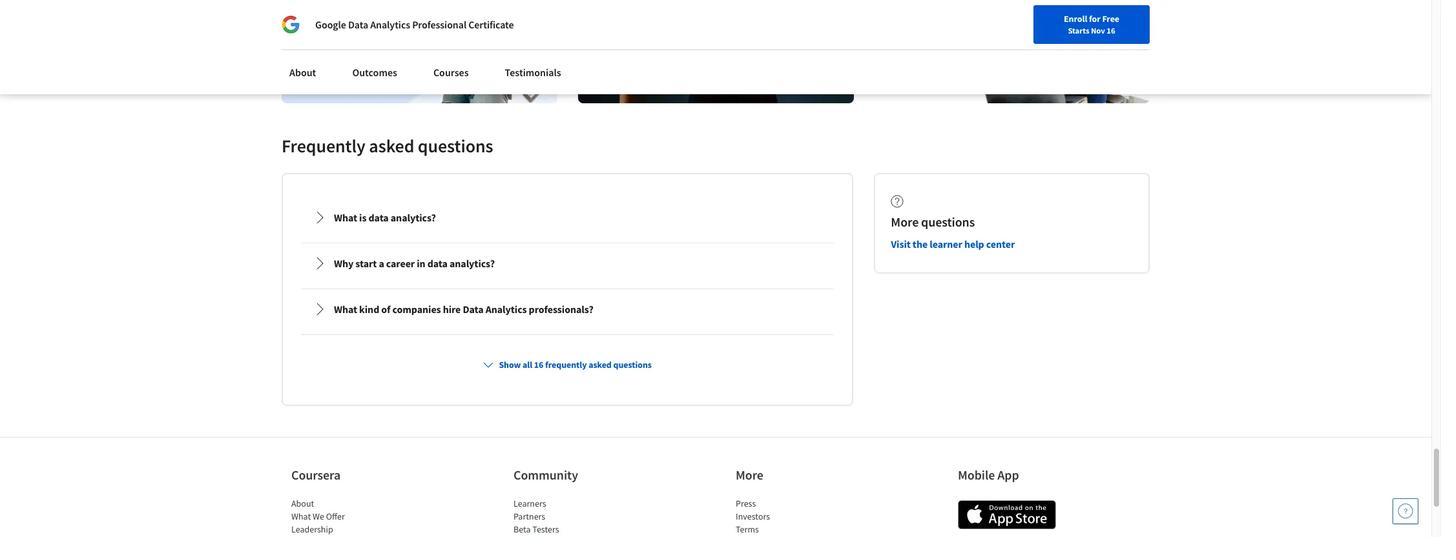 Task type: vqa. For each thing, say whether or not it's contained in the screenshot.
the left "how"
no



Task type: locate. For each thing, give the bounding box(es) containing it.
0 horizontal spatial asked
[[369, 135, 414, 158]]

0 vertical spatial asked
[[369, 135, 414, 158]]

start
[[356, 257, 377, 270]]

1 horizontal spatial 16
[[1107, 25, 1116, 36]]

your
[[1092, 41, 1109, 52]]

why start a career in data analytics?
[[334, 257, 495, 270]]

0 vertical spatial what
[[334, 212, 357, 224]]

0 vertical spatial data
[[369, 212, 389, 224]]

what up leadership link
[[291, 511, 311, 523]]

more questions
[[891, 214, 975, 230]]

analytics left professional
[[370, 18, 410, 31]]

asked inside show all 16 frequently asked questions dropdown button
[[589, 359, 612, 371]]

analytics?
[[391, 212, 436, 224], [450, 257, 495, 270]]

1 horizontal spatial analytics?
[[450, 257, 495, 270]]

starts
[[1068, 25, 1090, 36]]

what
[[334, 212, 357, 224], [334, 303, 357, 316], [291, 511, 311, 523]]

data
[[369, 212, 389, 224], [428, 257, 448, 270]]

0 horizontal spatial 16
[[534, 359, 544, 371]]

about
[[289, 66, 316, 79], [291, 498, 314, 510]]

about up what we offer link
[[291, 498, 314, 510]]

enroll
[[1064, 13, 1088, 25]]

1 vertical spatial data
[[428, 257, 448, 270]]

outcomes link
[[345, 58, 405, 87]]

1 vertical spatial asked
[[589, 359, 612, 371]]

0 vertical spatial analytics?
[[391, 212, 436, 224]]

career
[[386, 257, 415, 270]]

find your new career link
[[1067, 39, 1161, 55]]

1 list from the left
[[291, 498, 401, 538]]

what kind of companies hire data analytics professionals? button
[[303, 292, 832, 328]]

learners partners beta testers
[[514, 498, 559, 536]]

learner
[[930, 238, 963, 251]]

what we offer link
[[291, 511, 345, 523]]

0 horizontal spatial questions
[[418, 135, 493, 158]]

what kind of companies hire data analytics professionals?
[[334, 303, 594, 316]]

leadership
[[291, 524, 333, 536]]

help
[[965, 238, 984, 251]]

0 vertical spatial more
[[891, 214, 919, 230]]

kind
[[359, 303, 379, 316]]

what left is
[[334, 212, 357, 224]]

asked
[[369, 135, 414, 158], [589, 359, 612, 371]]

1 horizontal spatial list
[[514, 498, 623, 538]]

1 vertical spatial about link
[[291, 498, 314, 510]]

about link up what we offer link
[[291, 498, 314, 510]]

list containing press
[[736, 498, 846, 538]]

questions inside show all 16 frequently asked questions dropdown button
[[613, 359, 652, 371]]

certificate
[[469, 18, 514, 31]]

list containing about
[[291, 498, 401, 538]]

1 vertical spatial questions
[[921, 214, 975, 230]]

1 horizontal spatial more
[[891, 214, 919, 230]]

what left kind
[[334, 303, 357, 316]]

about inside about what we offer leadership
[[291, 498, 314, 510]]

why
[[334, 257, 354, 270]]

0 vertical spatial about
[[289, 66, 316, 79]]

0 vertical spatial analytics
[[370, 18, 410, 31]]

the
[[913, 238, 928, 251]]

0 vertical spatial 16
[[1107, 25, 1116, 36]]

courses
[[433, 66, 469, 79]]

16
[[1107, 25, 1116, 36], [534, 359, 544, 371]]

data inside "what kind of companies hire data analytics professionals?" dropdown button
[[463, 303, 484, 316]]

2 list from the left
[[514, 498, 623, 538]]

0 horizontal spatial list
[[291, 498, 401, 538]]

new
[[1111, 41, 1127, 52]]

1 vertical spatial data
[[463, 303, 484, 316]]

more up press
[[736, 467, 764, 484]]

16 down free
[[1107, 25, 1116, 36]]

about link for more
[[291, 498, 314, 510]]

leadership link
[[291, 524, 333, 536]]

why start a career in data analytics? button
[[303, 246, 832, 282]]

press link
[[736, 498, 756, 510]]

1 horizontal spatial asked
[[589, 359, 612, 371]]

of
[[381, 303, 390, 316]]

questions
[[418, 135, 493, 158], [921, 214, 975, 230], [613, 359, 652, 371]]

offer
[[326, 511, 345, 523]]

show
[[499, 359, 521, 371]]

list
[[291, 498, 401, 538], [514, 498, 623, 538], [736, 498, 846, 538]]

career
[[1129, 41, 1154, 52]]

more for more questions
[[891, 214, 919, 230]]

2 vertical spatial questions
[[613, 359, 652, 371]]

analytics? up "why start a career in data analytics?"
[[391, 212, 436, 224]]

0 horizontal spatial more
[[736, 467, 764, 484]]

more
[[891, 214, 919, 230], [736, 467, 764, 484]]

testimonials
[[505, 66, 561, 79]]

governments
[[295, 6, 353, 19]]

None search field
[[184, 34, 494, 60]]

what is data analytics? button
[[303, 200, 832, 236]]

16 inside enroll for free starts nov 16
[[1107, 25, 1116, 36]]

0 vertical spatial questions
[[418, 135, 493, 158]]

data right hire
[[463, 303, 484, 316]]

3 list from the left
[[736, 498, 846, 538]]

1 vertical spatial what
[[334, 303, 357, 316]]

frequently asked questions
[[282, 135, 493, 158]]

2 horizontal spatial list
[[736, 498, 846, 538]]

community
[[514, 467, 578, 484]]

for
[[1089, 13, 1101, 25]]

analytics
[[370, 18, 410, 31], [486, 303, 527, 316]]

professional
[[412, 18, 467, 31]]

list containing learners
[[514, 498, 623, 538]]

enroll for free starts nov 16
[[1064, 13, 1120, 36]]

press investors terms
[[736, 498, 770, 536]]

list for more
[[736, 498, 846, 538]]

1 vertical spatial about
[[291, 498, 314, 510]]

for governments
[[279, 6, 353, 19]]

0 vertical spatial about link
[[282, 58, 324, 87]]

about for about what we offer leadership
[[291, 498, 314, 510]]

0 vertical spatial data
[[348, 18, 368, 31]]

1 vertical spatial analytics?
[[450, 257, 495, 270]]

companies
[[392, 303, 441, 316]]

data right is
[[369, 212, 389, 224]]

about link down google icon
[[282, 58, 324, 87]]

more up visit
[[891, 214, 919, 230]]

about down google icon
[[289, 66, 316, 79]]

2 vertical spatial what
[[291, 511, 311, 523]]

0 horizontal spatial data
[[348, 18, 368, 31]]

16 right all
[[534, 359, 544, 371]]

data right the google
[[348, 18, 368, 31]]

1 horizontal spatial analytics
[[486, 303, 527, 316]]

coursera
[[291, 467, 341, 484]]

list for community
[[514, 498, 623, 538]]

learners
[[514, 498, 546, 510]]

data right in
[[428, 257, 448, 270]]

center
[[986, 238, 1015, 251]]

show all 16 frequently asked questions button
[[478, 354, 657, 377]]

0 horizontal spatial analytics?
[[391, 212, 436, 224]]

1 horizontal spatial data
[[463, 303, 484, 316]]

1 vertical spatial 16
[[534, 359, 544, 371]]

google
[[315, 18, 346, 31]]

1 vertical spatial analytics
[[486, 303, 527, 316]]

what for what kind of companies hire data analytics professionals?
[[334, 303, 357, 316]]

analytics? up what kind of companies hire data analytics professionals?
[[450, 257, 495, 270]]

1 horizontal spatial data
[[428, 257, 448, 270]]

1 vertical spatial more
[[736, 467, 764, 484]]

partners link
[[514, 511, 545, 523]]

0 horizontal spatial analytics
[[370, 18, 410, 31]]

analytics right hire
[[486, 303, 527, 316]]

visit the learner help center
[[891, 238, 1015, 251]]

visit the learner help center link
[[891, 238, 1015, 251]]

data
[[348, 18, 368, 31], [463, 303, 484, 316]]

1 horizontal spatial questions
[[613, 359, 652, 371]]

about link
[[282, 58, 324, 87], [291, 498, 314, 510]]

app
[[998, 467, 1019, 484]]



Task type: describe. For each thing, give the bounding box(es) containing it.
help center image
[[1398, 504, 1414, 519]]

analytics inside dropdown button
[[486, 303, 527, 316]]

professionals?
[[529, 303, 594, 316]]

beta testers link
[[514, 524, 559, 536]]

about link for frequently asked questions
[[282, 58, 324, 87]]

is
[[359, 212, 367, 224]]

about what we offer leadership
[[291, 498, 345, 536]]

google image
[[282, 16, 300, 34]]

about for about
[[289, 66, 316, 79]]

what inside about what we offer leadership
[[291, 511, 311, 523]]

beta
[[514, 524, 531, 536]]

mobile
[[958, 467, 995, 484]]

visit
[[891, 238, 911, 251]]

0 horizontal spatial data
[[369, 212, 389, 224]]

terms
[[736, 524, 759, 536]]

show all 16 frequently asked questions
[[499, 359, 652, 371]]

16 inside show all 16 frequently asked questions dropdown button
[[534, 359, 544, 371]]

for
[[279, 6, 293, 19]]

partners
[[514, 511, 545, 523]]

2 horizontal spatial questions
[[921, 214, 975, 230]]

outcomes
[[352, 66, 397, 79]]

more for more
[[736, 467, 764, 484]]

free
[[1102, 13, 1120, 25]]

download on the app store image
[[958, 501, 1056, 530]]

list for coursera
[[291, 498, 401, 538]]

testers
[[533, 524, 559, 536]]

press
[[736, 498, 756, 510]]

what is data analytics?
[[334, 212, 436, 224]]

what for what is data analytics?
[[334, 212, 357, 224]]

collapsed list
[[298, 195, 837, 538]]

testimonials link
[[497, 58, 569, 87]]

in
[[417, 257, 426, 270]]

find
[[1073, 41, 1090, 52]]

terms link
[[736, 524, 759, 536]]

all
[[523, 359, 532, 371]]

find your new career
[[1073, 41, 1154, 52]]

investors link
[[736, 511, 770, 523]]

learners link
[[514, 498, 546, 510]]

hire
[[443, 303, 461, 316]]

investors
[[736, 511, 770, 523]]

courses link
[[426, 58, 477, 87]]

we
[[313, 511, 324, 523]]

frequently
[[282, 135, 366, 158]]

nov
[[1091, 25, 1105, 36]]

google data analytics professional certificate
[[315, 18, 514, 31]]

a
[[379, 257, 384, 270]]

frequently
[[545, 359, 587, 371]]

mobile app
[[958, 467, 1019, 484]]



